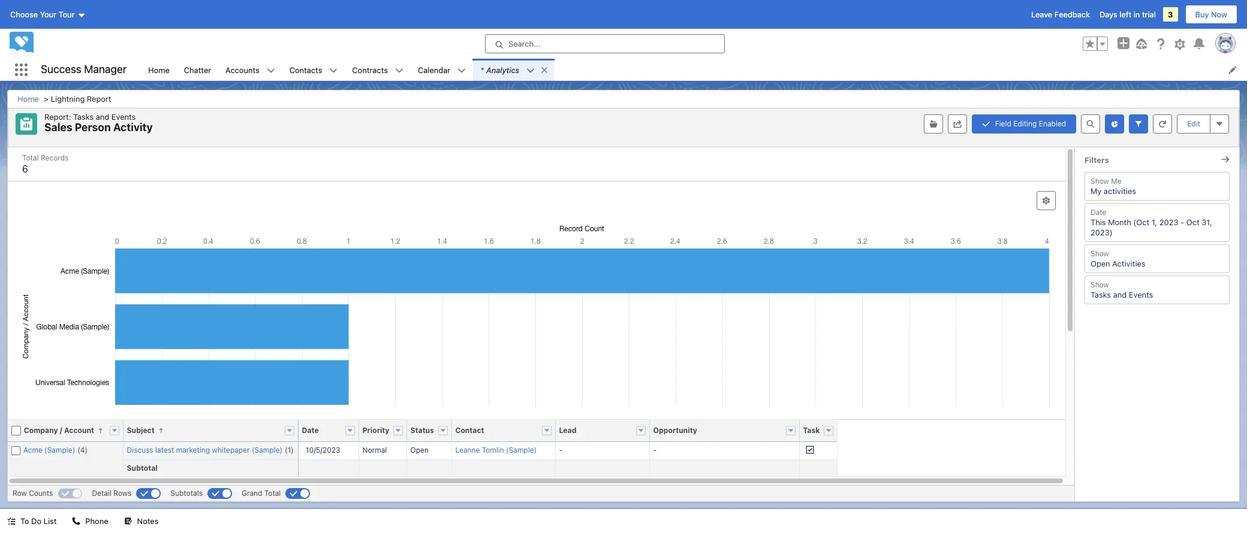 Task type: describe. For each thing, give the bounding box(es) containing it.
feedback
[[1055, 10, 1090, 19]]

2 horizontal spatial text default image
[[540, 66, 549, 74]]

list item containing *
[[473, 59, 554, 81]]

text default image for contacts
[[329, 66, 338, 75]]

calendar
[[418, 65, 450, 75]]

trial
[[1142, 10, 1156, 19]]

manager
[[84, 63, 127, 76]]

leave
[[1031, 10, 1053, 19]]

in
[[1134, 10, 1140, 19]]

notes button
[[117, 510, 166, 534]]

text default image inside to do list button
[[7, 518, 16, 526]]

list containing home
[[141, 59, 1247, 81]]

leave feedback link
[[1031, 10, 1090, 19]]

accounts link
[[218, 59, 267, 81]]

days
[[1100, 10, 1118, 19]]

chatter link
[[177, 59, 218, 81]]

search... button
[[485, 34, 725, 53]]

contracts
[[352, 65, 388, 75]]

days left in trial
[[1100, 10, 1156, 19]]

left
[[1120, 10, 1132, 19]]

success manager
[[41, 63, 127, 76]]

* analytics
[[480, 65, 519, 75]]

calendar link
[[411, 59, 458, 81]]

3
[[1168, 10, 1173, 19]]

to do list
[[20, 517, 57, 526]]

success
[[41, 63, 81, 76]]

contacts list item
[[282, 59, 345, 81]]

choose your tour
[[10, 10, 75, 19]]

notes
[[137, 517, 159, 526]]

contacts link
[[282, 59, 329, 81]]

accounts
[[226, 65, 259, 75]]

home link
[[141, 59, 177, 81]]

accounts list item
[[218, 59, 282, 81]]

contracts link
[[345, 59, 395, 81]]

leave feedback
[[1031, 10, 1090, 19]]

now
[[1211, 10, 1227, 19]]



Task type: locate. For each thing, give the bounding box(es) containing it.
text default image for contracts
[[395, 66, 404, 75]]

chatter
[[184, 65, 211, 75]]

text default image inside accounts list item
[[267, 66, 275, 75]]

list
[[44, 517, 57, 526]]

phone
[[85, 517, 108, 526]]

choose your tour button
[[10, 5, 86, 24]]

text default image
[[540, 66, 549, 74], [267, 66, 275, 75], [7, 518, 16, 526]]

list
[[141, 59, 1247, 81]]

text default image left notes
[[124, 518, 132, 526]]

text default image left *
[[458, 66, 466, 75]]

text default image right contacts
[[329, 66, 338, 75]]

text default image inside contracts list item
[[395, 66, 404, 75]]

text default image left the phone
[[72, 518, 81, 526]]

buy now
[[1195, 10, 1227, 19]]

tour
[[59, 10, 75, 19]]

buy
[[1195, 10, 1209, 19]]

text default image inside phone button
[[72, 518, 81, 526]]

text default image
[[329, 66, 338, 75], [395, 66, 404, 75], [458, 66, 466, 75], [527, 66, 535, 75], [72, 518, 81, 526], [124, 518, 132, 526]]

contracts list item
[[345, 59, 411, 81]]

to do list button
[[0, 510, 64, 534]]

search...
[[509, 39, 541, 49]]

contacts
[[289, 65, 322, 75]]

group
[[1083, 37, 1108, 51]]

text default image right accounts
[[267, 66, 275, 75]]

text default image for calendar
[[458, 66, 466, 75]]

text default image inside notes button
[[124, 518, 132, 526]]

calendar list item
[[411, 59, 473, 81]]

text default image down search... at the left of page
[[540, 66, 549, 74]]

do
[[31, 517, 41, 526]]

text default image inside calendar list item
[[458, 66, 466, 75]]

text default image inside contacts list item
[[329, 66, 338, 75]]

*
[[480, 65, 484, 75]]

text default image right contracts
[[395, 66, 404, 75]]

home
[[148, 65, 170, 75]]

your
[[40, 10, 56, 19]]

text default image left to in the bottom of the page
[[7, 518, 16, 526]]

0 horizontal spatial text default image
[[7, 518, 16, 526]]

phone button
[[65, 510, 116, 534]]

to
[[20, 517, 29, 526]]

choose
[[10, 10, 38, 19]]

text default image for *
[[527, 66, 535, 75]]

text default image down search... at the left of page
[[527, 66, 535, 75]]

buy now button
[[1185, 5, 1238, 24]]

analytics
[[486, 65, 519, 75]]

list item
[[473, 59, 554, 81]]

1 horizontal spatial text default image
[[267, 66, 275, 75]]



Task type: vqa. For each thing, say whether or not it's contained in the screenshot.
the bottom Sales
no



